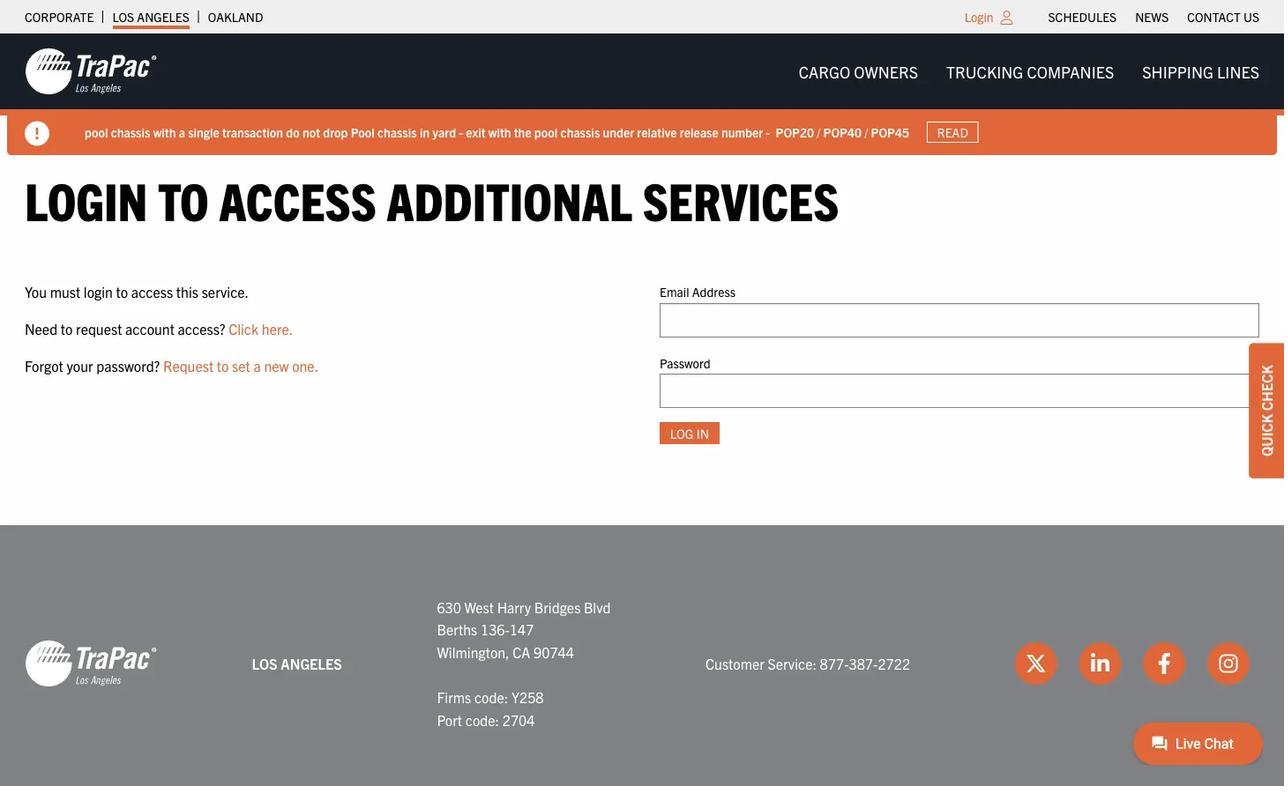 Task type: describe. For each thing, give the bounding box(es) containing it.
service.
[[202, 283, 249, 301]]

877-
[[820, 655, 849, 673]]

address
[[692, 284, 736, 300]]

set
[[232, 357, 250, 374]]

3 chassis from the left
[[561, 124, 600, 140]]

news
[[1135, 9, 1169, 25]]

this
[[176, 283, 198, 301]]

drop
[[323, 124, 348, 140]]

0 horizontal spatial a
[[179, 124, 185, 140]]

2 pool from the left
[[534, 124, 558, 140]]

quick
[[1258, 414, 1275, 457]]

customer
[[706, 655, 765, 673]]

email address
[[660, 284, 736, 300]]

menu bar containing cargo owners
[[785, 54, 1274, 89]]

contact us
[[1187, 9, 1259, 25]]

trucking
[[946, 61, 1023, 81]]

you must login to access this service.
[[25, 283, 249, 301]]

1 - from the left
[[459, 124, 463, 140]]

schedules link
[[1048, 4, 1117, 29]]

read link
[[927, 122, 978, 143]]

630
[[437, 598, 461, 616]]

a inside main content
[[254, 357, 261, 374]]

click
[[229, 320, 259, 338]]

relative
[[637, 124, 677, 140]]

must
[[50, 283, 80, 301]]

pop40
[[823, 124, 862, 140]]

los angeles link
[[112, 4, 189, 29]]

exit
[[466, 124, 486, 140]]

2722
[[878, 655, 910, 673]]

angeles inside "link"
[[137, 9, 189, 25]]

port
[[437, 711, 462, 729]]

single
[[188, 124, 219, 140]]

number
[[721, 124, 763, 140]]

trucking companies
[[946, 61, 1114, 81]]

lines
[[1217, 61, 1259, 81]]

cargo owners
[[799, 61, 918, 81]]

service:
[[768, 655, 817, 673]]

1 / from the left
[[817, 124, 821, 140]]

berths
[[437, 621, 477, 639]]

menu bar containing schedules
[[1039, 4, 1269, 29]]

account
[[125, 320, 175, 338]]

banner containing cargo owners
[[0, 34, 1284, 155]]

147
[[510, 621, 534, 639]]

none submit inside login to access additional services main content
[[660, 422, 720, 445]]

0 vertical spatial los angeles
[[112, 9, 189, 25]]

630 west harry bridges blvd berths 136-147 wilmington, ca 90744
[[437, 598, 611, 661]]

y258
[[511, 689, 544, 706]]

wilmington,
[[437, 644, 509, 661]]

one.
[[292, 357, 319, 374]]

harry
[[497, 598, 531, 616]]

bridges
[[534, 598, 581, 616]]

release
[[680, 124, 719, 140]]

2 chassis from the left
[[377, 124, 417, 140]]

login
[[84, 283, 113, 301]]

1 chassis from the left
[[111, 124, 150, 140]]

to right login
[[116, 283, 128, 301]]

shipping lines link
[[1128, 54, 1274, 89]]

services
[[643, 167, 839, 231]]

pop20
[[776, 124, 814, 140]]

need to request account access? click here.
[[25, 320, 293, 338]]

firms code:  y258 port code:  2704
[[437, 689, 544, 729]]

blvd
[[584, 598, 611, 616]]

access?
[[178, 320, 225, 338]]

login to access additional services main content
[[7, 167, 1277, 473]]

387-
[[849, 655, 878, 673]]

136-
[[481, 621, 510, 639]]

transaction
[[222, 124, 283, 140]]

under
[[603, 124, 634, 140]]

news link
[[1135, 4, 1169, 29]]

contact
[[1187, 9, 1241, 25]]

pool
[[351, 124, 375, 140]]

request
[[163, 357, 214, 374]]



Task type: vqa. For each thing, say whether or not it's contained in the screenshot.
20&40 in 20&40 open top
no



Task type: locate. For each thing, give the bounding box(es) containing it.
los angeles image inside banner
[[25, 47, 157, 96]]

1 horizontal spatial -
[[766, 124, 770, 140]]

to
[[158, 167, 209, 231], [116, 283, 128, 301], [61, 320, 73, 338], [217, 357, 229, 374]]

los angeles image inside footer
[[25, 639, 157, 689]]

light image
[[1001, 11, 1013, 25]]

request to set a new one. link
[[163, 357, 319, 374]]

to right need
[[61, 320, 73, 338]]

- left exit
[[459, 124, 463, 140]]

0 vertical spatial code:
[[474, 689, 508, 706]]

pop45
[[871, 124, 909, 140]]

with
[[153, 124, 176, 140], [488, 124, 511, 140]]

chassis
[[111, 124, 150, 140], [377, 124, 417, 140], [561, 124, 600, 140]]

cargo
[[799, 61, 850, 81]]

click here. link
[[229, 320, 293, 338]]

schedules
[[1048, 9, 1117, 25]]

new
[[264, 357, 289, 374]]

2 horizontal spatial chassis
[[561, 124, 600, 140]]

corporate link
[[25, 4, 94, 29]]

chassis left "in"
[[377, 124, 417, 140]]

login link
[[965, 9, 994, 25]]

cargo owners link
[[785, 54, 932, 89]]

not
[[302, 124, 320, 140]]

corporate
[[25, 9, 94, 25]]

firms
[[437, 689, 471, 706]]

1 pool from the left
[[85, 124, 108, 140]]

1 horizontal spatial /
[[865, 124, 868, 140]]

footer
[[0, 526, 1284, 787]]

west
[[464, 598, 494, 616]]

0 vertical spatial menu bar
[[1039, 4, 1269, 29]]

1 vertical spatial menu bar
[[785, 54, 1274, 89]]

login down the solid image
[[25, 167, 148, 231]]

1 horizontal spatial chassis
[[377, 124, 417, 140]]

us
[[1244, 9, 1259, 25]]

2 / from the left
[[865, 124, 868, 140]]

a right set
[[254, 357, 261, 374]]

- right number
[[766, 124, 770, 140]]

los angeles image
[[25, 47, 157, 96], [25, 639, 157, 689]]

0 horizontal spatial /
[[817, 124, 821, 140]]

to down single
[[158, 167, 209, 231]]

owners
[[854, 61, 918, 81]]

0 horizontal spatial los angeles
[[112, 9, 189, 25]]

menu bar
[[1039, 4, 1269, 29], [785, 54, 1274, 89]]

1 horizontal spatial login
[[965, 9, 994, 25]]

pool
[[85, 124, 108, 140], [534, 124, 558, 140]]

a
[[179, 124, 185, 140], [254, 357, 261, 374]]

1 horizontal spatial angeles
[[281, 655, 342, 673]]

with left the
[[488, 124, 511, 140]]

quick check link
[[1249, 343, 1284, 479]]

your
[[67, 357, 93, 374]]

1 vertical spatial los angeles
[[252, 655, 342, 673]]

shipping lines
[[1142, 61, 1259, 81]]

contact us link
[[1187, 4, 1259, 29]]

a left single
[[179, 124, 185, 140]]

with left single
[[153, 124, 176, 140]]

code:
[[474, 689, 508, 706], [465, 711, 499, 729]]

0 horizontal spatial angeles
[[137, 9, 189, 25]]

need
[[25, 320, 57, 338]]

menu bar down "light" icon
[[785, 54, 1274, 89]]

email
[[660, 284, 689, 300]]

to left set
[[217, 357, 229, 374]]

0 horizontal spatial -
[[459, 124, 463, 140]]

1 with from the left
[[153, 124, 176, 140]]

shipping
[[1142, 61, 1214, 81]]

los angeles image for footer containing 630 west harry bridges blvd
[[25, 639, 157, 689]]

0 vertical spatial los
[[112, 9, 134, 25]]

0 vertical spatial los angeles image
[[25, 47, 157, 96]]

code: right port
[[465, 711, 499, 729]]

None submit
[[660, 422, 720, 445]]

banner
[[0, 34, 1284, 155]]

password
[[660, 355, 711, 371]]

90744
[[534, 644, 574, 661]]

Password password field
[[660, 374, 1259, 408]]

pool chassis with a single transaction  do not drop pool chassis in yard -  exit with the pool chassis under relative release number -  pop20 / pop40 / pop45
[[85, 124, 909, 140]]

oakland
[[208, 9, 263, 25]]

access
[[131, 283, 173, 301]]

1 horizontal spatial los
[[252, 655, 278, 673]]

ca
[[513, 644, 530, 661]]

pool right the
[[534, 124, 558, 140]]

0 vertical spatial login
[[965, 9, 994, 25]]

los
[[112, 9, 134, 25], [252, 655, 278, 673]]

1 vertical spatial a
[[254, 357, 261, 374]]

0 horizontal spatial login
[[25, 167, 148, 231]]

1 vertical spatial angeles
[[281, 655, 342, 673]]

customer service: 877-387-2722
[[706, 655, 910, 673]]

you
[[25, 283, 47, 301]]

quick check
[[1258, 365, 1275, 457]]

login left "light" icon
[[965, 9, 994, 25]]

1 vertical spatial login
[[25, 167, 148, 231]]

1 horizontal spatial a
[[254, 357, 261, 374]]

1 horizontal spatial with
[[488, 124, 511, 140]]

/ right pop20
[[817, 124, 821, 140]]

1 los angeles image from the top
[[25, 47, 157, 96]]

login
[[965, 9, 994, 25], [25, 167, 148, 231]]

login to access additional services
[[25, 167, 839, 231]]

/ left pop45 on the top
[[865, 124, 868, 140]]

in
[[420, 124, 430, 140]]

1 horizontal spatial los angeles
[[252, 655, 342, 673]]

-
[[459, 124, 463, 140], [766, 124, 770, 140]]

login for the login link
[[965, 9, 994, 25]]

here.
[[262, 320, 293, 338]]

chassis left the under
[[561, 124, 600, 140]]

0 horizontal spatial los
[[112, 9, 134, 25]]

1 vertical spatial code:
[[465, 711, 499, 729]]

read
[[937, 124, 968, 140]]

los inside los angeles "link"
[[112, 9, 134, 25]]

password?
[[96, 357, 160, 374]]

2 with from the left
[[488, 124, 511, 140]]

additional
[[387, 167, 632, 231]]

login inside main content
[[25, 167, 148, 231]]

yard
[[432, 124, 456, 140]]

check
[[1258, 365, 1275, 411]]

1 horizontal spatial pool
[[534, 124, 558, 140]]

0 horizontal spatial pool
[[85, 124, 108, 140]]

Email Address text field
[[660, 303, 1259, 338]]

1 vertical spatial los angeles image
[[25, 639, 157, 689]]

forgot your password? request to set a new one.
[[25, 357, 319, 374]]

forgot
[[25, 357, 63, 374]]

do
[[286, 124, 300, 140]]

menu bar up shipping
[[1039, 4, 1269, 29]]

companies
[[1027, 61, 1114, 81]]

los angeles image for banner containing cargo owners
[[25, 47, 157, 96]]

angeles
[[137, 9, 189, 25], [281, 655, 342, 673]]

trucking companies link
[[932, 54, 1128, 89]]

footer containing 630 west harry bridges blvd
[[0, 526, 1284, 787]]

2 los angeles image from the top
[[25, 639, 157, 689]]

pool right the solid image
[[85, 124, 108, 140]]

access
[[219, 167, 376, 231]]

los angeles
[[112, 9, 189, 25], [252, 655, 342, 673]]

2 - from the left
[[766, 124, 770, 140]]

0 horizontal spatial with
[[153, 124, 176, 140]]

request
[[76, 320, 122, 338]]

code: up 2704
[[474, 689, 508, 706]]

0 vertical spatial angeles
[[137, 9, 189, 25]]

solid image
[[25, 121, 49, 146]]

0 horizontal spatial chassis
[[111, 124, 150, 140]]

0 vertical spatial a
[[179, 124, 185, 140]]

login for login to access additional services
[[25, 167, 148, 231]]

1 vertical spatial los
[[252, 655, 278, 673]]

chassis left single
[[111, 124, 150, 140]]



